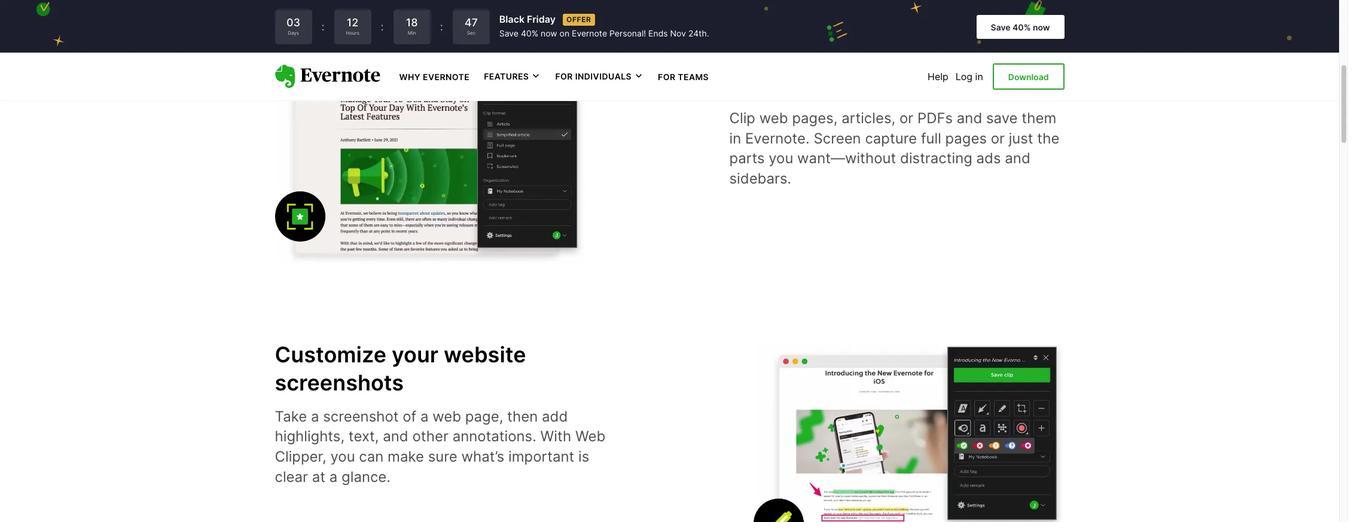 Task type: describe. For each thing, give the bounding box(es) containing it.
features button
[[484, 71, 541, 82]]

hours
[[346, 30, 360, 36]]

why evernote link
[[399, 71, 470, 83]]

download
[[1009, 72, 1049, 82]]

screen
[[814, 130, 862, 147]]

sidebars.
[[730, 170, 792, 187]]

for individuals
[[556, 71, 632, 82]]

days
[[288, 30, 299, 36]]

clip web pages, articles, or pdfs and save them in evernote. screen capture full pages or just the parts you want—without distracting ads and sidebars.
[[730, 110, 1060, 187]]

take a screenshot of a web page, then add highlights, text, and other annotations. with web clipper, you can make sure what's important is clear at a glance.
[[275, 408, 606, 486]]

black friday
[[500, 13, 556, 25]]

now for save 40% now on evernote personal! ends nov 24th.
[[541, 28, 558, 38]]

40% for save 40% now on evernote personal! ends nov 24th.
[[521, 28, 539, 38]]

clipper,
[[275, 448, 327, 466]]

annotations.
[[453, 428, 537, 445]]

distracting
[[901, 150, 973, 167]]

for teams link
[[658, 71, 709, 83]]

help link
[[928, 71, 949, 83]]

your
[[392, 342, 439, 368]]

1 vertical spatial or
[[991, 130, 1005, 147]]

12 hours
[[346, 16, 360, 36]]

customize your website screenshots
[[275, 342, 526, 396]]

47
[[465, 16, 478, 29]]

screenshots
[[275, 370, 404, 396]]

nov
[[671, 28, 686, 38]]

24th.
[[689, 28, 709, 38]]

sec
[[467, 30, 476, 36]]

save 40% now on evernote personal! ends nov 24th.
[[500, 28, 709, 38]]

highlights,
[[275, 428, 345, 445]]

is
[[579, 448, 590, 466]]

2 horizontal spatial and
[[1006, 150, 1031, 167]]

1 horizontal spatial in
[[976, 71, 984, 83]]

you inside clip web pages, articles, or pdfs and save them in evernote. screen capture full pages or just the parts you want—without distracting ads and sidebars.
[[769, 150, 794, 167]]

log in link
[[956, 71, 984, 83]]

save anything with evernote webclipper image
[[275, 57, 586, 265]]

1 : from the left
[[322, 20, 325, 33]]

then
[[508, 408, 538, 425]]

ends
[[649, 28, 668, 38]]

what's
[[462, 448, 505, 466]]

evernote.
[[746, 130, 810, 147]]

for teams
[[658, 72, 709, 82]]

18 min
[[406, 16, 418, 36]]

make
[[388, 448, 424, 466]]

other
[[413, 428, 449, 445]]

pages
[[946, 130, 987, 147]]

1 horizontal spatial evernote
[[572, 28, 607, 38]]

website
[[444, 342, 526, 368]]

customize
[[275, 342, 387, 368]]

2 horizontal spatial a
[[421, 408, 429, 425]]

the
[[1038, 130, 1060, 147]]

text,
[[349, 428, 379, 445]]

and inside take a screenshot of a web page, then add highlights, text, and other annotations. with web clipper, you can make sure what's important is clear at a glance.
[[383, 428, 409, 445]]

12
[[347, 16, 359, 29]]

capture
[[866, 130, 917, 147]]

important
[[509, 448, 575, 466]]

add
[[542, 408, 568, 425]]

why evernote
[[399, 72, 470, 82]]

on
[[560, 28, 570, 38]]

evernote logo image
[[275, 65, 380, 88]]

ads
[[977, 150, 1001, 167]]

web
[[576, 428, 606, 445]]



Task type: locate. For each thing, give the bounding box(es) containing it.
you
[[769, 150, 794, 167], [331, 448, 355, 466]]

2 horizontal spatial :
[[440, 20, 443, 33]]

for for for teams
[[658, 72, 676, 82]]

for left individuals
[[556, 71, 573, 82]]

clear
[[275, 468, 308, 486]]

save for save 40% now on evernote personal! ends nov 24th.
[[500, 28, 519, 38]]

40% down black friday
[[521, 28, 539, 38]]

0 vertical spatial in
[[976, 71, 984, 83]]

pages,
[[793, 110, 838, 127]]

download link
[[993, 63, 1065, 90]]

0 horizontal spatial and
[[383, 428, 409, 445]]

help
[[928, 71, 949, 83]]

0 horizontal spatial a
[[311, 408, 319, 425]]

save for save 40% now
[[991, 22, 1011, 32]]

and down just
[[1006, 150, 1031, 167]]

you down the evernote.
[[769, 150, 794, 167]]

1 horizontal spatial or
[[991, 130, 1005, 147]]

0 horizontal spatial evernote
[[423, 72, 470, 82]]

and
[[957, 110, 983, 127], [1006, 150, 1031, 167], [383, 428, 409, 445]]

sure
[[428, 448, 458, 466]]

1 vertical spatial web
[[433, 408, 461, 425]]

a right of
[[421, 408, 429, 425]]

save up the download link
[[991, 22, 1011, 32]]

now left on
[[541, 28, 558, 38]]

0 vertical spatial and
[[957, 110, 983, 127]]

: left 47 sec
[[440, 20, 443, 33]]

or up capture at the top of the page
[[900, 110, 914, 127]]

save
[[991, 22, 1011, 32], [500, 28, 519, 38]]

evernote inside why evernote 'link'
[[423, 72, 470, 82]]

for inside button
[[556, 71, 573, 82]]

1 vertical spatial in
[[730, 130, 742, 147]]

now inside 'link'
[[1033, 22, 1051, 32]]

want—without
[[798, 150, 897, 167]]

a up highlights,
[[311, 408, 319, 425]]

1 horizontal spatial :
[[381, 20, 384, 33]]

evernote down offer
[[572, 28, 607, 38]]

40% for save 40% now
[[1013, 22, 1031, 32]]

personal!
[[610, 28, 646, 38]]

a
[[311, 408, 319, 425], [421, 408, 429, 425], [330, 468, 338, 486]]

1 horizontal spatial now
[[1033, 22, 1051, 32]]

3 : from the left
[[440, 20, 443, 33]]

a right at
[[330, 468, 338, 486]]

take
[[275, 408, 307, 425]]

web up other
[[433, 408, 461, 425]]

: left 12 hours
[[322, 20, 325, 33]]

40% up the download link
[[1013, 22, 1031, 32]]

0 horizontal spatial in
[[730, 130, 742, 147]]

:
[[322, 20, 325, 33], [381, 20, 384, 33], [440, 20, 443, 33]]

1 vertical spatial and
[[1006, 150, 1031, 167]]

highlight in evernote webclipper image
[[754, 342, 1065, 522]]

0 horizontal spatial :
[[322, 20, 325, 33]]

evernote right why
[[423, 72, 470, 82]]

in inside clip web pages, articles, or pdfs and save them in evernote. screen capture full pages or just the parts you want—without distracting ads and sidebars.
[[730, 130, 742, 147]]

0 vertical spatial or
[[900, 110, 914, 127]]

black
[[500, 13, 525, 25]]

2 vertical spatial and
[[383, 428, 409, 445]]

save down the black
[[500, 28, 519, 38]]

and up pages
[[957, 110, 983, 127]]

save 40% now link
[[977, 15, 1065, 39]]

offer
[[567, 15, 592, 24]]

web
[[760, 110, 789, 127], [433, 408, 461, 425]]

for left teams
[[658, 72, 676, 82]]

just
[[1009, 130, 1034, 147]]

now for save 40% now
[[1033, 22, 1051, 32]]

full
[[921, 130, 942, 147]]

0 vertical spatial you
[[769, 150, 794, 167]]

you left can
[[331, 448, 355, 466]]

evernote
[[572, 28, 607, 38], [423, 72, 470, 82]]

1 horizontal spatial save
[[991, 22, 1011, 32]]

log
[[956, 71, 973, 83]]

of
[[403, 408, 417, 425]]

parts
[[730, 150, 765, 167]]

0 horizontal spatial or
[[900, 110, 914, 127]]

1 horizontal spatial for
[[658, 72, 676, 82]]

now
[[1033, 22, 1051, 32], [541, 28, 558, 38]]

40%
[[1013, 22, 1031, 32], [521, 28, 539, 38]]

0 horizontal spatial save
[[500, 28, 519, 38]]

why
[[399, 72, 421, 82]]

0 horizontal spatial 40%
[[521, 28, 539, 38]]

in down clip
[[730, 130, 742, 147]]

can
[[359, 448, 384, 466]]

for for for individuals
[[556, 71, 573, 82]]

web up the evernote.
[[760, 110, 789, 127]]

or down save at the right top of the page
[[991, 130, 1005, 147]]

for
[[556, 71, 573, 82], [658, 72, 676, 82]]

1 horizontal spatial web
[[760, 110, 789, 127]]

friday
[[527, 13, 556, 25]]

save inside save 40% now 'link'
[[991, 22, 1011, 32]]

1 vertical spatial evernote
[[423, 72, 470, 82]]

03 days
[[287, 16, 300, 36]]

1 horizontal spatial you
[[769, 150, 794, 167]]

0 horizontal spatial now
[[541, 28, 558, 38]]

or
[[900, 110, 914, 127], [991, 130, 1005, 147]]

2 : from the left
[[381, 20, 384, 33]]

at
[[312, 468, 326, 486]]

pdfs
[[918, 110, 953, 127]]

individuals
[[575, 71, 632, 82]]

18
[[406, 16, 418, 29]]

: left 18 min
[[381, 20, 384, 33]]

glance.
[[342, 468, 391, 486]]

0 vertical spatial web
[[760, 110, 789, 127]]

with
[[541, 428, 572, 445]]

0 horizontal spatial you
[[331, 448, 355, 466]]

47 sec
[[465, 16, 478, 36]]

0 horizontal spatial for
[[556, 71, 573, 82]]

0 horizontal spatial web
[[433, 408, 461, 425]]

page,
[[465, 408, 503, 425]]

them
[[1022, 110, 1057, 127]]

for individuals button
[[556, 71, 644, 82]]

articles,
[[842, 110, 896, 127]]

40% inside 'link'
[[1013, 22, 1031, 32]]

screenshot
[[323, 408, 399, 425]]

1 vertical spatial you
[[331, 448, 355, 466]]

0 vertical spatial evernote
[[572, 28, 607, 38]]

and up the make
[[383, 428, 409, 445]]

web inside take a screenshot of a web page, then add highlights, text, and other annotations. with web clipper, you can make sure what's important is clear at a glance.
[[433, 408, 461, 425]]

in right log
[[976, 71, 984, 83]]

03
[[287, 16, 300, 29]]

features
[[484, 71, 529, 82]]

save 40% now
[[991, 22, 1051, 32]]

now up the download link
[[1033, 22, 1051, 32]]

min
[[408, 30, 416, 36]]

save
[[987, 110, 1018, 127]]

1 horizontal spatial a
[[330, 468, 338, 486]]

1 horizontal spatial and
[[957, 110, 983, 127]]

teams
[[678, 72, 709, 82]]

web inside clip web pages, articles, or pdfs and save them in evernote. screen capture full pages or just the parts you want—without distracting ads and sidebars.
[[760, 110, 789, 127]]

in
[[976, 71, 984, 83], [730, 130, 742, 147]]

1 horizontal spatial 40%
[[1013, 22, 1031, 32]]

you inside take a screenshot of a web page, then add highlights, text, and other annotations. with web clipper, you can make sure what's important is clear at a glance.
[[331, 448, 355, 466]]

clip
[[730, 110, 756, 127]]

log in
[[956, 71, 984, 83]]



Task type: vqa. For each thing, say whether or not it's contained in the screenshot.


